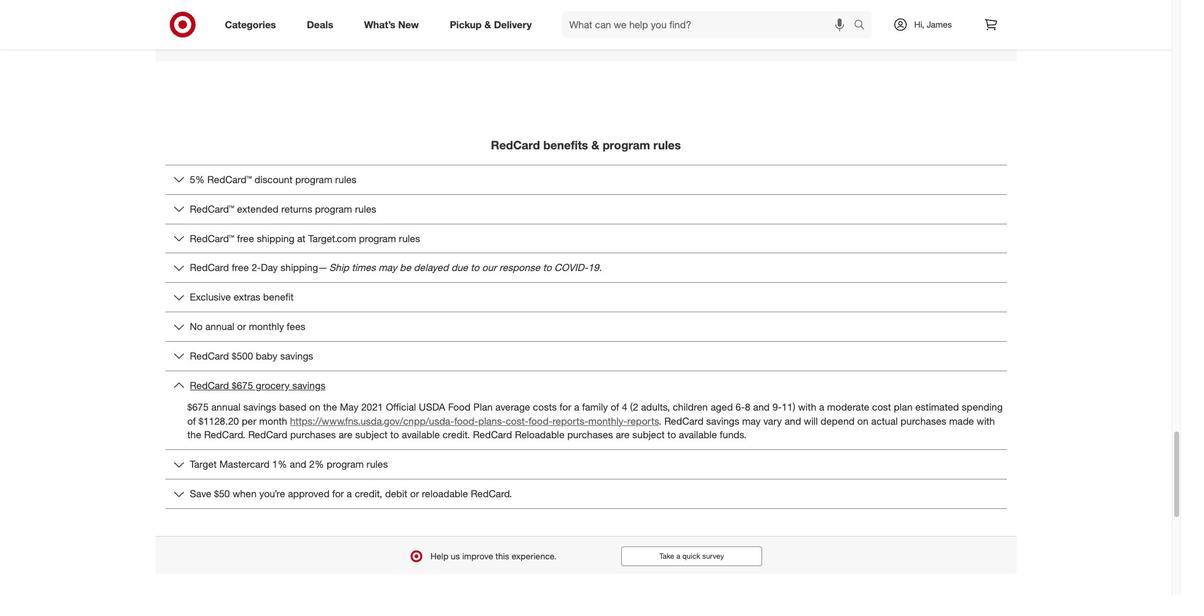 Task type: locate. For each thing, give the bounding box(es) containing it.
redcard™ extended returns program rules button
[[165, 195, 1007, 224]]

0 vertical spatial and
[[753, 401, 770, 413]]

free left 2-
[[232, 262, 249, 274]]

1 horizontal spatial are
[[616, 429, 630, 442]]

with
[[798, 401, 817, 413], [977, 415, 995, 427]]

1 vertical spatial &
[[592, 138, 600, 152]]

5%
[[190, 173, 205, 186]]

of left $1128.20
[[187, 415, 196, 427]]

may down 8
[[742, 415, 761, 427]]

annual inside dropdown button
[[205, 321, 234, 333]]

and
[[753, 401, 770, 413], [785, 415, 801, 427], [290, 459, 306, 471]]

https://www.fns.usda.gov/cnpp/usda-food-plans-cost-food-reports-monthly-reports
[[290, 415, 659, 427]]

available
[[402, 429, 440, 442], [679, 429, 717, 442]]

program right 2%
[[327, 459, 364, 471]]

0 horizontal spatial are
[[339, 429, 353, 442]]

0 horizontal spatial and
[[290, 459, 306, 471]]

$675
[[232, 380, 253, 392], [187, 401, 209, 413]]

0 vertical spatial $675
[[232, 380, 253, 392]]

for
[[560, 401, 571, 413], [332, 488, 344, 500]]

ship
[[329, 262, 349, 274]]

month
[[259, 415, 287, 427]]

with inside . redcard savings may vary and will depend on actual purchases made with the redcard. redcard purchases are subject to available credit. redcard reloadable purchases are subject to available funds.
[[977, 415, 995, 427]]

redcard™ inside 'dropdown button'
[[190, 232, 234, 245]]

and inside . redcard savings may vary and will depend on actual purchases made with the redcard. redcard purchases are subject to available credit. redcard reloadable purchases are subject to available funds.
[[785, 415, 801, 427]]

fees
[[287, 321, 305, 333]]

savings down the fees on the bottom left
[[280, 350, 313, 362]]

grocery
[[256, 380, 290, 392]]

annual for no
[[205, 321, 234, 333]]

0 horizontal spatial purchases
[[290, 429, 336, 442]]

below.
[[370, 29, 391, 38]]

—
[[318, 262, 326, 274]]

redcard™ up the exclusive
[[190, 232, 234, 245]]

0 vertical spatial shipping
[[257, 232, 294, 245]]

0 horizontal spatial for
[[332, 488, 344, 500]]

program for returns
[[315, 203, 352, 215]]

purchases up 2%
[[290, 429, 336, 442]]

1 vertical spatial free
[[232, 262, 249, 274]]

redcard down the children
[[665, 415, 704, 427]]

what's
[[364, 18, 396, 31]]

a right take
[[677, 552, 681, 561]]

1 horizontal spatial redcard.
[[471, 488, 512, 500]]

1 vertical spatial and
[[785, 415, 801, 427]]

free up 2-
[[237, 232, 254, 245]]

save $50 when you're approved for a credit, debit or reloadable redcard.
[[190, 488, 512, 500]]

free inside 'dropdown button'
[[237, 232, 254, 245]]

savings up based
[[292, 380, 326, 392]]

program for &
[[603, 138, 650, 152]]

1 vertical spatial redcard™
[[190, 203, 234, 215]]

adults,
[[641, 401, 670, 413]]

1 horizontal spatial on
[[858, 415, 869, 427]]

1 are from the left
[[339, 429, 353, 442]]

response
[[499, 262, 540, 274]]

on right based
[[309, 401, 320, 413]]

costs
[[533, 401, 557, 413]]

0 horizontal spatial food-
[[454, 415, 478, 427]]

with down spending
[[977, 415, 995, 427]]

improve
[[462, 551, 493, 562]]

save $50 when you're approved for a credit, debit or reloadable redcard. button
[[165, 480, 1007, 509]]

no
[[190, 321, 203, 333]]

savings up per on the left bottom of page
[[243, 401, 276, 413]]

redcard up $1128.20
[[190, 380, 229, 392]]

based
[[279, 401, 307, 413]]

& right pickup at the left of page
[[485, 18, 491, 31]]

and right 8
[[753, 401, 770, 413]]

0 vertical spatial free
[[237, 232, 254, 245]]

on
[[309, 401, 320, 413], [858, 415, 869, 427]]

redcard down no
[[190, 350, 229, 362]]

1 vertical spatial redcard.
[[471, 488, 512, 500]]

$675 down $500
[[232, 380, 253, 392]]

mastercard
[[219, 459, 270, 471]]

redcard. inside . redcard savings may vary and will depend on actual purchases made with the redcard. redcard purchases are subject to available credit. redcard reloadable purchases are subject to available funds.
[[204, 429, 246, 442]]

take a quick survey button
[[621, 547, 763, 567]]

5% redcard™ discount program rules button
[[165, 165, 1007, 194]]

2 horizontal spatial and
[[785, 415, 801, 427]]

1 horizontal spatial for
[[560, 401, 571, 413]]

0 horizontal spatial may
[[379, 262, 397, 274]]

0 horizontal spatial &
[[485, 18, 491, 31]]

due
[[451, 262, 468, 274]]

0 vertical spatial redcard.
[[204, 429, 246, 442]]

plan
[[894, 401, 913, 413]]

subject down https://www.fns.usda.gov/cnpp/usda-
[[355, 429, 388, 442]]

0 vertical spatial on
[[309, 401, 320, 413]]

1 vertical spatial the
[[187, 429, 201, 442]]

$675 inside dropdown button
[[232, 380, 253, 392]]

6-
[[736, 401, 745, 413]]

redcard inside "dropdown button"
[[190, 350, 229, 362]]

what's new link
[[354, 11, 435, 38]]

details
[[346, 29, 368, 38]]

1 vertical spatial may
[[742, 415, 761, 427]]

1 vertical spatial with
[[977, 415, 995, 427]]

rules for 5% redcard™ discount program rules
[[335, 173, 357, 186]]

0 horizontal spatial available
[[402, 429, 440, 442]]

subject down reports
[[633, 429, 665, 442]]

hi, james
[[915, 19, 952, 30]]

redcard. right reloadable
[[471, 488, 512, 500]]

1 vertical spatial $675
[[187, 401, 209, 413]]

1 horizontal spatial may
[[742, 415, 761, 427]]

redcard
[[491, 138, 540, 152], [190, 262, 229, 274], [190, 350, 229, 362], [190, 380, 229, 392], [665, 415, 704, 427], [248, 429, 287, 442], [473, 429, 512, 442]]

food- down the "food"
[[454, 415, 478, 427]]

1 subject from the left
[[355, 429, 388, 442]]

2 horizontal spatial purchases
[[901, 415, 947, 427]]

0 horizontal spatial $675
[[187, 401, 209, 413]]

annual for $675
[[211, 401, 241, 413]]

0 horizontal spatial the
[[187, 429, 201, 442]]

are down may
[[339, 429, 353, 442]]

may left be
[[379, 262, 397, 274]]

approved
[[288, 488, 330, 500]]

savings
[[280, 350, 313, 362], [292, 380, 326, 392], [243, 401, 276, 413], [707, 415, 740, 427]]

children
[[673, 401, 708, 413]]

1 horizontal spatial the
[[323, 401, 337, 413]]

search
[[849, 19, 878, 32]]

available down the children
[[679, 429, 717, 442]]

& right benefits
[[592, 138, 600, 152]]

or right debit
[[410, 488, 419, 500]]

to
[[471, 262, 479, 274], [543, 262, 552, 274], [390, 429, 399, 442], [668, 429, 676, 442]]

may inside . redcard savings may vary and will depend on actual purchases made with the redcard. redcard purchases are subject to available credit. redcard reloadable purchases are subject to available funds.
[[742, 415, 761, 427]]

target
[[190, 459, 217, 471]]

save
[[190, 488, 211, 500]]

a inside button
[[677, 552, 681, 561]]

depend
[[821, 415, 855, 427]]

the left may
[[323, 401, 337, 413]]

for up reports-
[[560, 401, 571, 413]]

may
[[379, 262, 397, 274], [742, 415, 761, 427]]

and inside $675 annual savings based on the may 2021 official usda food plan average costs for a family of 4 (2 adults, children aged 6-8 and 9-11) with a moderate cost plan estimated spending of $1128.20 per month
[[753, 401, 770, 413]]

0 horizontal spatial subject
[[355, 429, 388, 442]]

savings down the aged
[[707, 415, 740, 427]]

with up will
[[798, 401, 817, 413]]

redcard™ down 5% at the top left
[[190, 203, 234, 215]]

the
[[323, 401, 337, 413], [187, 429, 201, 442]]

a left credit,
[[347, 488, 352, 500]]

available down usda
[[402, 429, 440, 442]]

1 vertical spatial annual
[[211, 401, 241, 413]]

on down moderate at the right of the page
[[858, 415, 869, 427]]

0 vertical spatial annual
[[205, 321, 234, 333]]

1 horizontal spatial &
[[592, 138, 600, 152]]

food- up "reloadable"
[[529, 415, 553, 427]]

1 horizontal spatial and
[[753, 401, 770, 413]]

program up target.com in the top left of the page
[[315, 203, 352, 215]]

1 horizontal spatial available
[[679, 429, 717, 442]]

program up returns on the top left
[[295, 173, 332, 186]]

when
[[233, 488, 257, 500]]

2 vertical spatial and
[[290, 459, 306, 471]]

to down https://www.fns.usda.gov/cnpp/usda-
[[390, 429, 399, 442]]

0 horizontal spatial on
[[309, 401, 320, 413]]

savings inside "dropdown button"
[[280, 350, 313, 362]]

1 vertical spatial on
[[858, 415, 869, 427]]

annual right no
[[205, 321, 234, 333]]

1 horizontal spatial food-
[[529, 415, 553, 427]]

0 horizontal spatial redcard.
[[204, 429, 246, 442]]

free
[[237, 232, 254, 245], [232, 262, 249, 274]]

reports-
[[553, 415, 589, 427]]

0 vertical spatial &
[[485, 18, 491, 31]]

of left 4
[[611, 401, 619, 413]]

redcard down plans-
[[473, 429, 512, 442]]

a inside dropdown button
[[347, 488, 352, 500]]

1 horizontal spatial purchases
[[567, 429, 613, 442]]

help us improve this experience.
[[431, 551, 557, 562]]

redcard. down $1128.20
[[204, 429, 246, 442]]

purchases down estimated
[[901, 415, 947, 427]]

the down $1128.20
[[187, 429, 201, 442]]

0 vertical spatial with
[[798, 401, 817, 413]]

0 vertical spatial of
[[611, 401, 619, 413]]

target mastercard 1% and 2% program rules button
[[165, 451, 1007, 480]]

extras
[[234, 291, 260, 304]]

0 horizontal spatial of
[[187, 415, 196, 427]]

a
[[574, 401, 580, 413], [819, 401, 825, 413], [347, 488, 352, 500], [677, 552, 681, 561]]

$500
[[232, 350, 253, 362]]

9-
[[773, 401, 782, 413]]

program
[[603, 138, 650, 152], [295, 173, 332, 186], [315, 203, 352, 215], [359, 232, 396, 245], [327, 459, 364, 471]]

and down the 11)
[[785, 415, 801, 427]]

0 vertical spatial may
[[379, 262, 397, 274]]

at
[[297, 232, 306, 245]]

redcard $675 grocery savings button
[[165, 372, 1007, 400]]

shipping left at
[[257, 232, 294, 245]]

redcard™ right 5% at the top left
[[207, 173, 252, 186]]

2 vertical spatial redcard™
[[190, 232, 234, 245]]

redcard™
[[207, 173, 252, 186], [190, 203, 234, 215], [190, 232, 234, 245]]

$675 up $1128.20
[[187, 401, 209, 413]]

for right approved
[[332, 488, 344, 500]]

reloadable
[[422, 488, 468, 500]]

annual inside $675 annual savings based on the may 2021 official usda food plan average costs for a family of 4 (2 adults, children aged 6-8 and 9-11) with a moderate cost plan estimated spending of $1128.20 per month
[[211, 401, 241, 413]]

family
[[582, 401, 608, 413]]

redcard. inside save $50 when you're approved for a credit, debit or reloadable redcard. dropdown button
[[471, 488, 512, 500]]

1 horizontal spatial of
[[611, 401, 619, 413]]

are down monthly-
[[616, 429, 630, 442]]

1 horizontal spatial or
[[410, 488, 419, 500]]

1 horizontal spatial $675
[[232, 380, 253, 392]]

1 vertical spatial for
[[332, 488, 344, 500]]

1 horizontal spatial subject
[[633, 429, 665, 442]]

program up times at the top left of page
[[359, 232, 396, 245]]

https://www.fns.usda.gov/cnpp/usda-
[[290, 415, 454, 427]]

shipping down at
[[281, 262, 318, 274]]

the inside $675 annual savings based on the may 2021 official usda food plan average costs for a family of 4 (2 adults, children aged 6-8 and 9-11) with a moderate cost plan estimated spending of $1128.20 per month
[[323, 401, 337, 413]]

be
[[400, 262, 411, 274]]

1 horizontal spatial with
[[977, 415, 995, 427]]

0 vertical spatial or
[[237, 321, 246, 333]]

savings inside $675 annual savings based on the may 2021 official usda food plan average costs for a family of 4 (2 adults, children aged 6-8 and 9-11) with a moderate cost plan estimated spending of $1128.20 per month
[[243, 401, 276, 413]]

0 horizontal spatial with
[[798, 401, 817, 413]]

annual up $1128.20
[[211, 401, 241, 413]]

exclusive
[[190, 291, 231, 304]]

&
[[485, 18, 491, 31], [592, 138, 600, 152]]

$50
[[214, 488, 230, 500]]

purchases down $675 annual savings based on the may 2021 official usda food plan average costs for a family of 4 (2 adults, children aged 6-8 and 9-11) with a moderate cost plan estimated spending of $1128.20 per month on the bottom of page
[[567, 429, 613, 442]]

spending
[[962, 401, 1003, 413]]

delayed
[[414, 262, 449, 274]]

program up '5% redcard™ discount program rules' dropdown button
[[603, 138, 650, 152]]

or left monthly
[[237, 321, 246, 333]]

rules for redcard benefits & program rules
[[654, 138, 681, 152]]

on inside $675 annual savings based on the may 2021 official usda food plan average costs for a family of 4 (2 adults, children aged 6-8 and 9-11) with a moderate cost plan estimated spending of $1128.20 per month
[[309, 401, 320, 413]]

and right 1%
[[290, 459, 306, 471]]

0 vertical spatial for
[[560, 401, 571, 413]]

0 vertical spatial the
[[323, 401, 337, 413]]

subject
[[355, 429, 388, 442], [633, 429, 665, 442]]



Task type: describe. For each thing, give the bounding box(es) containing it.
savings inside . redcard savings may vary and will depend on actual purchases made with the redcard. redcard purchases are subject to available credit. redcard reloadable purchases are subject to available funds.
[[707, 415, 740, 427]]

covid-
[[554, 262, 588, 274]]

search button
[[849, 11, 878, 41]]

redcard left benefits
[[491, 138, 540, 152]]

pickup & delivery
[[450, 18, 532, 31]]

2021
[[361, 401, 383, 413]]

pickup
[[450, 18, 482, 31]]

no annual or monthly fees
[[190, 321, 305, 333]]

no annual or monthly fees button
[[165, 313, 1007, 342]]

$1128.20
[[199, 415, 239, 427]]

help
[[431, 551, 449, 562]]

2 subject from the left
[[633, 429, 665, 442]]

cost
[[872, 401, 891, 413]]

1 vertical spatial of
[[187, 415, 196, 427]]

2-
[[252, 262, 261, 274]]

plans-
[[478, 415, 506, 427]]

redcard down month
[[248, 429, 287, 442]]

new
[[398, 18, 419, 31]]

average
[[496, 401, 530, 413]]

redcard $500 baby savings button
[[165, 342, 1007, 371]]

1 vertical spatial shipping
[[281, 262, 318, 274]]

free for redcard
[[232, 262, 249, 274]]

returns
[[281, 203, 312, 215]]

funds.
[[720, 429, 747, 442]]

may
[[340, 401, 359, 413]]

usda
[[419, 401, 446, 413]]

.
[[659, 415, 662, 427]]

redcard up the exclusive
[[190, 262, 229, 274]]

$675 annual savings based on the may 2021 official usda food plan average costs for a family of 4 (2 adults, children aged 6-8 and 9-11) with a moderate cost plan estimated spending of $1128.20 per month
[[187, 401, 1003, 427]]

redcard $500 baby savings
[[190, 350, 313, 362]]

rules inside 'dropdown button'
[[399, 232, 420, 245]]

quick
[[683, 552, 700, 561]]

survey
[[703, 552, 724, 561]]

to left our
[[471, 262, 479, 274]]

take a quick survey
[[660, 552, 724, 561]]

1 food- from the left
[[454, 415, 478, 427]]

moderate
[[827, 401, 870, 413]]

deals
[[307, 18, 333, 31]]

will
[[804, 415, 818, 427]]

$675 inside $675 annual savings based on the may 2021 official usda food plan average costs for a family of 4 (2 adults, children aged 6-8 and 9-11) with a moderate cost plan estimated spending of $1128.20 per month
[[187, 401, 209, 413]]

redcard™ for free
[[190, 232, 234, 245]]

2%
[[309, 459, 324, 471]]

for inside $675 annual savings based on the may 2021 official usda food plan average costs for a family of 4 (2 adults, children aged 6-8 and 9-11) with a moderate cost plan estimated spending of $1128.20 per month
[[560, 401, 571, 413]]

savings inside dropdown button
[[292, 380, 326, 392]]

redcard inside dropdown button
[[190, 380, 229, 392]]

8
[[745, 401, 751, 413]]

vary
[[764, 415, 782, 427]]

us
[[451, 551, 460, 562]]

to left covid-
[[543, 262, 552, 274]]

the inside . redcard savings may vary and will depend on actual purchases made with the redcard. redcard purchases are subject to available credit. redcard reloadable purchases are subject to available funds.
[[187, 429, 201, 442]]

our
[[482, 262, 497, 274]]

reloadable
[[515, 429, 565, 442]]

redcard™ free shipping at target.com program rules button
[[165, 224, 1007, 253]]

food
[[448, 401, 471, 413]]

day
[[261, 262, 278, 274]]

1 available from the left
[[402, 429, 440, 442]]

cost-
[[506, 415, 529, 427]]

4
[[622, 401, 628, 413]]

plan
[[474, 401, 493, 413]]

credit.
[[443, 429, 470, 442]]

a up reports-
[[574, 401, 580, 413]]

free for redcard™
[[237, 232, 254, 245]]

(2
[[630, 401, 638, 413]]

monthly-
[[589, 415, 628, 427]]

with inside $675 annual savings based on the may 2021 official usda food plan average costs for a family of 4 (2 adults, children aged 6-8 and 9-11) with a moderate cost plan estimated spending of $1128.20 per month
[[798, 401, 817, 413]]

0 vertical spatial redcard™
[[207, 173, 252, 186]]

a up depend on the right of the page
[[819, 401, 825, 413]]

debit
[[385, 488, 408, 500]]

benefits
[[544, 138, 588, 152]]

offer
[[328, 29, 344, 38]]

exclusive extras benefit
[[190, 291, 294, 304]]

extended
[[237, 203, 279, 215]]

monthly
[[249, 321, 284, 333]]

to down adults,
[[668, 429, 676, 442]]

times
[[352, 262, 376, 274]]

what's new
[[364, 18, 419, 31]]

program inside 'dropdown button'
[[359, 232, 396, 245]]

official
[[386, 401, 416, 413]]

james
[[927, 19, 952, 30]]

on inside . redcard savings may vary and will depend on actual purchases made with the redcard. redcard purchases are subject to available credit. redcard reloadable purchases are subject to available funds.
[[858, 415, 869, 427]]

2 are from the left
[[616, 429, 630, 442]]

redcard™ for extended
[[190, 203, 234, 215]]

2 available from the left
[[679, 429, 717, 442]]

pickup & delivery link
[[439, 11, 547, 38]]

per
[[242, 415, 257, 427]]

What can we help you find? suggestions appear below search field
[[562, 11, 857, 38]]

shipping inside 'dropdown button'
[[257, 232, 294, 245]]

baby
[[256, 350, 278, 362]]

hi,
[[915, 19, 925, 30]]

deals link
[[296, 11, 349, 38]]

redcard™ free shipping at target.com program rules
[[190, 232, 420, 245]]

1 vertical spatial or
[[410, 488, 419, 500]]

target mastercard 1% and 2% program rules
[[190, 459, 388, 471]]

19.
[[588, 262, 602, 274]]

reports
[[628, 415, 659, 427]]

discount
[[255, 173, 293, 186]]

and inside dropdown button
[[290, 459, 306, 471]]

target.com
[[308, 232, 356, 245]]

program for discount
[[295, 173, 332, 186]]

0 horizontal spatial or
[[237, 321, 246, 333]]

aged
[[711, 401, 733, 413]]

2 food- from the left
[[529, 415, 553, 427]]

https://www.fns.usda.gov/cnpp/usda-food-plans-cost-food-reports-monthly-reports link
[[290, 415, 659, 427]]

categories link
[[214, 11, 292, 38]]

this
[[496, 551, 509, 562]]

rules for redcard™ extended returns program rules
[[355, 203, 376, 215]]

delivery
[[494, 18, 532, 31]]

. redcard savings may vary and will depend on actual purchases made with the redcard. redcard purchases are subject to available credit. redcard reloadable purchases are subject to available funds.
[[187, 415, 995, 442]]

credit,
[[355, 488, 382, 500]]

take
[[660, 552, 675, 561]]

1%
[[272, 459, 287, 471]]

for inside dropdown button
[[332, 488, 344, 500]]

benefit
[[263, 291, 294, 304]]

redcard $675 grocery savings
[[190, 380, 326, 392]]



Task type: vqa. For each thing, say whether or not it's contained in the screenshot.
savings in . Redcard Savings May Vary And Will Depend On Actual Purchases Made With The Redcard. Redcard Purchases Are Subject To Available Credit. Redcard Reloadable Purchases Are Subject To Available Funds.
yes



